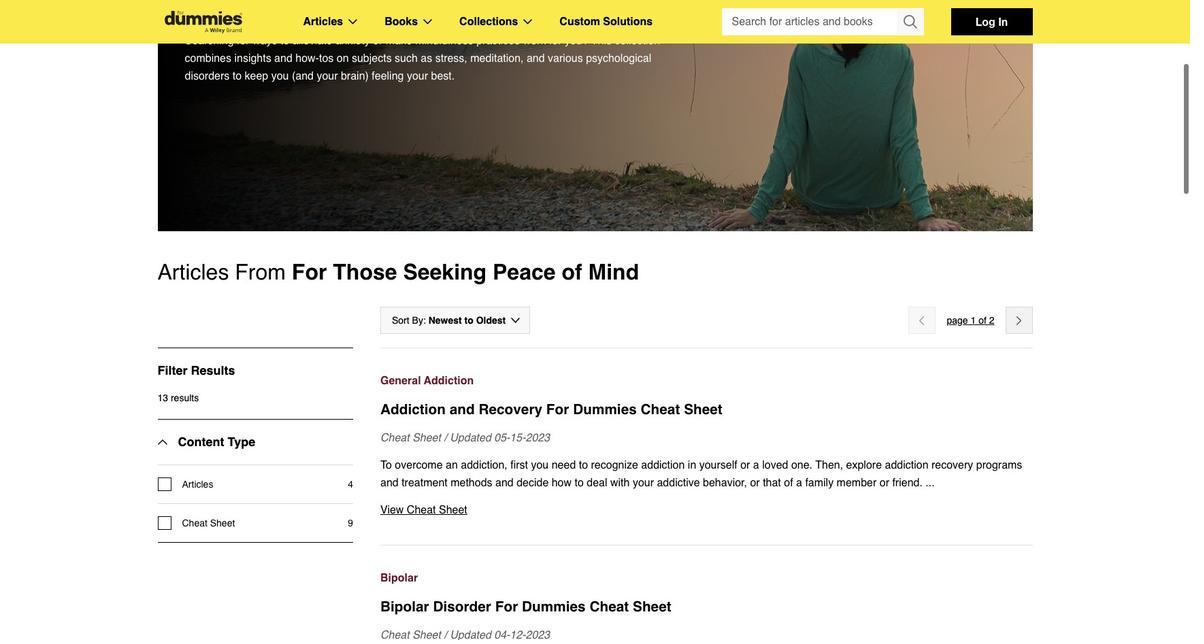 Task type: vqa. For each thing, say whether or not it's contained in the screenshot.
addiction to the left
yes



Task type: locate. For each thing, give the bounding box(es) containing it.
keep
[[245, 70, 268, 82]]

for inside bipolar disorder for dummies cheat sheet link
[[495, 599, 518, 615]]

you inside searching for ways to alleviate anxiety or make mindfulness practices work for you? this collection combines insights and how-tos on subjects such as stress, meditation, and various psychological disorders to keep you (and your brain) feeling your best.
[[271, 70, 289, 82]]

and down 'to'
[[380, 477, 399, 489]]

general
[[380, 375, 421, 387]]

cheat
[[641, 402, 680, 418], [380, 432, 410, 444], [407, 504, 436, 517], [182, 518, 207, 529], [590, 599, 629, 615]]

addiction right general
[[424, 375, 474, 387]]

of right that
[[784, 477, 793, 489]]

by:
[[412, 315, 426, 326]]

0 vertical spatial for
[[292, 259, 327, 284]]

for up various
[[549, 35, 562, 47]]

for
[[292, 259, 327, 284], [546, 402, 569, 418], [495, 599, 518, 615]]

articles for 4
[[182, 479, 213, 490]]

this
[[591, 35, 612, 47]]

2 vertical spatial of
[[784, 477, 793, 489]]

programs
[[976, 459, 1022, 472]]

general addiction
[[380, 375, 474, 387]]

addiction up addictive
[[641, 459, 685, 472]]

those
[[333, 259, 397, 284]]

subjects
[[352, 52, 392, 65]]

you up decide on the bottom of page
[[531, 459, 549, 472]]

1 vertical spatial addiction
[[380, 402, 446, 418]]

disorder
[[433, 599, 491, 615]]

filter
[[158, 363, 188, 378]]

log in link
[[951, 8, 1033, 35]]

2 for from the left
[[549, 35, 562, 47]]

you
[[271, 70, 289, 82], [531, 459, 549, 472]]

group
[[722, 8, 924, 35]]

and
[[274, 52, 293, 65], [527, 52, 545, 65], [450, 402, 475, 418], [380, 477, 399, 489], [495, 477, 514, 489]]

and down first at the bottom left
[[495, 477, 514, 489]]

open article categories image
[[349, 19, 357, 25]]

disorders
[[185, 70, 230, 82]]

of left 2
[[979, 315, 987, 326]]

0 vertical spatial you
[[271, 70, 289, 82]]

1 vertical spatial a
[[796, 477, 802, 489]]

cheat inside bipolar disorder for dummies cheat sheet link
[[590, 599, 629, 615]]

a left the 'loved'
[[753, 459, 759, 472]]

2 horizontal spatial your
[[633, 477, 654, 489]]

0 horizontal spatial a
[[753, 459, 759, 472]]

combines
[[185, 52, 231, 65]]

of left mind
[[562, 259, 582, 284]]

2 bipolar from the top
[[380, 599, 429, 615]]

0 horizontal spatial your
[[317, 70, 338, 82]]

that
[[763, 477, 781, 489]]

1 vertical spatial articles
[[158, 259, 229, 284]]

collection
[[615, 35, 660, 47]]

0 vertical spatial bipolar
[[380, 572, 418, 585]]

for up insights
[[237, 35, 250, 47]]

to left keep
[[233, 70, 242, 82]]

open book categories image
[[423, 19, 432, 25]]

in
[[688, 459, 696, 472]]

1 addiction from the left
[[641, 459, 685, 472]]

a down the one.
[[796, 477, 802, 489]]

or
[[373, 35, 383, 47], [741, 459, 750, 472], [750, 477, 760, 489], [880, 477, 890, 489]]

for for those
[[292, 259, 327, 284]]

and up cheat sheet / updated 05-15-2023 at left bottom
[[450, 402, 475, 418]]

1 vertical spatial of
[[979, 315, 987, 326]]

2 horizontal spatial of
[[979, 315, 987, 326]]

cheat inside the addiction and recovery for dummies cheat sheet link
[[641, 402, 680, 418]]

for right from
[[292, 259, 327, 284]]

sort
[[392, 315, 410, 326]]

seeking
[[403, 259, 487, 284]]

articles up "alleviate" at the top left of the page
[[303, 16, 343, 28]]

bipolar for bipolar
[[380, 572, 418, 585]]

to overcome an addiction, first you need to recognize addiction in yourself or a loved one. then, explore addiction recovery programs and treatment methods and decide how to deal with your addictive behavior, or that of a family member or friend.
[[380, 459, 1022, 489]]

articles left from
[[158, 259, 229, 284]]

1 vertical spatial dummies
[[522, 599, 586, 615]]

0 horizontal spatial for
[[237, 35, 250, 47]]

mindfulness
[[415, 35, 473, 47]]

mind
[[588, 259, 639, 284]]

articles for books
[[303, 16, 343, 28]]

addiction down general
[[380, 402, 446, 418]]

for
[[237, 35, 250, 47], [549, 35, 562, 47]]

0 horizontal spatial of
[[562, 259, 582, 284]]

2 horizontal spatial for
[[546, 402, 569, 418]]

your down 'tos'
[[317, 70, 338, 82]]

results
[[191, 363, 235, 378]]

1 vertical spatial for
[[546, 402, 569, 418]]

recovery
[[479, 402, 542, 418]]

logo image
[[158, 11, 249, 33]]

articles
[[303, 16, 343, 28], [158, 259, 229, 284], [182, 479, 213, 490]]

2 vertical spatial articles
[[182, 479, 213, 490]]

bipolar for bipolar disorder for dummies cheat sheet
[[380, 599, 429, 615]]

1 vertical spatial bipolar
[[380, 599, 429, 615]]

anxiety
[[335, 35, 370, 47]]

0 horizontal spatial for
[[292, 259, 327, 284]]

0 horizontal spatial addiction
[[641, 459, 685, 472]]

addictive
[[657, 477, 700, 489]]

your down as at the top left of the page
[[407, 70, 428, 82]]

your
[[317, 70, 338, 82], [407, 70, 428, 82], [633, 477, 654, 489]]

make
[[386, 35, 412, 47]]

1 horizontal spatial of
[[784, 477, 793, 489]]

0 vertical spatial articles
[[303, 16, 343, 28]]

addiction
[[641, 459, 685, 472], [885, 459, 929, 472]]

0 vertical spatial of
[[562, 259, 582, 284]]

custom
[[560, 16, 600, 28]]

sheet
[[684, 402, 723, 418], [413, 432, 441, 444], [439, 504, 467, 517], [210, 518, 235, 529], [633, 599, 672, 615]]

or up the 'subjects'
[[373, 35, 383, 47]]

and left how-
[[274, 52, 293, 65]]

in
[[999, 15, 1008, 28]]

peace
[[493, 259, 556, 284]]

1 bipolar from the top
[[380, 572, 418, 585]]

for up 2023
[[546, 402, 569, 418]]

13
[[158, 393, 168, 404]]

for for dummies
[[495, 599, 518, 615]]

1 horizontal spatial for
[[495, 599, 518, 615]]

/
[[444, 432, 447, 444]]

bipolar
[[380, 572, 418, 585], [380, 599, 429, 615]]

1 horizontal spatial addiction
[[885, 459, 929, 472]]

1 horizontal spatial for
[[549, 35, 562, 47]]

articles up cheat sheet on the bottom of page
[[182, 479, 213, 490]]

or left friend.
[[880, 477, 890, 489]]

15-
[[510, 432, 526, 444]]

alleviate
[[293, 35, 332, 47]]

your right with
[[633, 477, 654, 489]]

addiction up friend.
[[885, 459, 929, 472]]

how-
[[296, 52, 319, 65]]

you left (and
[[271, 70, 289, 82]]

books
[[385, 16, 418, 28]]

2 vertical spatial for
[[495, 599, 518, 615]]

log in
[[976, 15, 1008, 28]]

newest
[[429, 315, 462, 326]]

of inside to overcome an addiction, first you need to recognize addiction in yourself or a loved one. then, explore addiction recovery programs and treatment methods and decide how to deal with your addictive behavior, or that of a family member or friend.
[[784, 477, 793, 489]]

tos
[[319, 52, 334, 65]]

or left that
[[750, 477, 760, 489]]

or up behavior,
[[741, 459, 750, 472]]

type
[[228, 435, 255, 449]]

1 for from the left
[[237, 35, 250, 47]]

for right disorder
[[495, 599, 518, 615]]

filter results
[[158, 363, 235, 378]]

insights
[[234, 52, 271, 65]]

updated
[[450, 432, 491, 444]]

stress,
[[435, 52, 467, 65]]

member
[[837, 477, 877, 489]]

then,
[[816, 459, 843, 472]]

addiction and recovery for dummies cheat sheet
[[380, 402, 723, 418]]

0 horizontal spatial you
[[271, 70, 289, 82]]

1 horizontal spatial you
[[531, 459, 549, 472]]

a
[[753, 459, 759, 472], [796, 477, 802, 489]]

cheat sheet / updated 05-15-2023
[[380, 432, 550, 444]]

1 vertical spatial you
[[531, 459, 549, 472]]



Task type: describe. For each thing, give the bounding box(es) containing it.
behavior,
[[703, 477, 747, 489]]

brain)
[[341, 70, 369, 82]]

or inside searching for ways to alleviate anxiety or make mindfulness practices work for you? this collection combines insights and how-tos on subjects such as stress, meditation, and various psychological disorders to keep you (and your brain) feeling your best.
[[373, 35, 383, 47]]

bipolar disorder for dummies cheat sheet
[[380, 599, 672, 615]]

general addiction link
[[380, 372, 1033, 390]]

1 horizontal spatial your
[[407, 70, 428, 82]]

for inside the addiction and recovery for dummies cheat sheet link
[[546, 402, 569, 418]]

feeling
[[372, 70, 404, 82]]

from
[[235, 259, 286, 284]]

4
[[348, 479, 353, 490]]

of inside button
[[979, 315, 987, 326]]

to
[[380, 459, 392, 472]]

recognize
[[591, 459, 638, 472]]

an
[[446, 459, 458, 472]]

various
[[548, 52, 583, 65]]

content type button
[[158, 420, 255, 465]]

bipolar link
[[380, 570, 1033, 587]]

0 vertical spatial dummies
[[573, 402, 637, 418]]

your inside to overcome an addiction, first you need to recognize addiction in yourself or a loved one. then, explore addiction recovery programs and treatment methods and decide how to deal with your addictive behavior, or that of a family member or friend.
[[633, 477, 654, 489]]

cheat sheet
[[182, 518, 235, 529]]

view cheat sheet
[[380, 504, 467, 517]]

how
[[552, 477, 572, 489]]

explore
[[846, 459, 882, 472]]

2023
[[526, 432, 550, 444]]

oldest
[[476, 315, 506, 326]]

family
[[805, 477, 834, 489]]

such
[[395, 52, 418, 65]]

psychological
[[586, 52, 651, 65]]

cookie consent banner dialog
[[0, 591, 1190, 640]]

13 results
[[158, 393, 199, 404]]

to left oldest
[[465, 315, 474, 326]]

searching for ways to alleviate anxiety or make mindfulness practices work for you? this collection combines insights and how-tos on subjects such as stress, meditation, and various psychological disorders to keep you (and your brain) feeling your best.
[[185, 35, 660, 82]]

meditation,
[[470, 52, 524, 65]]

bipolar disorder for dummies cheat sheet link
[[380, 597, 1033, 617]]

sort by: newest to oldest
[[392, 315, 506, 326]]

custom solutions
[[560, 16, 653, 28]]

view cheat sheet link
[[380, 502, 1033, 519]]

decide
[[517, 477, 549, 489]]

searching
[[185, 35, 234, 47]]

2 addiction from the left
[[885, 459, 929, 472]]

yourself
[[699, 459, 738, 472]]

0 vertical spatial addiction
[[424, 375, 474, 387]]

best.
[[431, 70, 455, 82]]

collections
[[459, 16, 518, 28]]

log
[[976, 15, 995, 28]]

first
[[511, 459, 528, 472]]

you inside to overcome an addiction, first you need to recognize addiction in yourself or a loved one. then, explore addiction recovery programs and treatment methods and decide how to deal with your addictive behavior, or that of a family member or friend.
[[531, 459, 549, 472]]

with
[[610, 477, 630, 489]]

content
[[178, 435, 224, 449]]

loved
[[762, 459, 788, 472]]

treatment
[[402, 477, 448, 489]]

0 vertical spatial a
[[753, 459, 759, 472]]

1
[[971, 315, 976, 326]]

(and
[[292, 70, 314, 82]]

work
[[523, 35, 546, 47]]

9
[[348, 518, 353, 529]]

page
[[947, 315, 968, 326]]

open collections list image
[[524, 19, 532, 25]]

ways
[[253, 35, 277, 47]]

one.
[[791, 459, 813, 472]]

to right need
[[579, 459, 588, 472]]

results
[[171, 393, 199, 404]]

2
[[989, 315, 995, 326]]

page 1 of 2 button
[[947, 312, 995, 329]]

need
[[552, 459, 576, 472]]

to right how
[[575, 477, 584, 489]]

to right ways
[[280, 35, 289, 47]]

practices
[[477, 35, 520, 47]]

1 horizontal spatial a
[[796, 477, 802, 489]]

articles from for those seeking peace of mind
[[158, 259, 639, 284]]

05-
[[494, 432, 510, 444]]

cheat inside view cheat sheet link
[[407, 504, 436, 517]]

page 1 of 2
[[947, 315, 995, 326]]

recovery
[[932, 459, 973, 472]]

and down work
[[527, 52, 545, 65]]

addiction,
[[461, 459, 508, 472]]

you?
[[565, 35, 588, 47]]

custom solutions link
[[560, 13, 653, 31]]

content type
[[178, 435, 255, 449]]

overcome
[[395, 459, 443, 472]]

as
[[421, 52, 432, 65]]

methods
[[451, 477, 492, 489]]

and inside the addiction and recovery for dummies cheat sheet link
[[450, 402, 475, 418]]

deal
[[587, 477, 607, 489]]

Search for articles and books text field
[[722, 8, 898, 35]]



